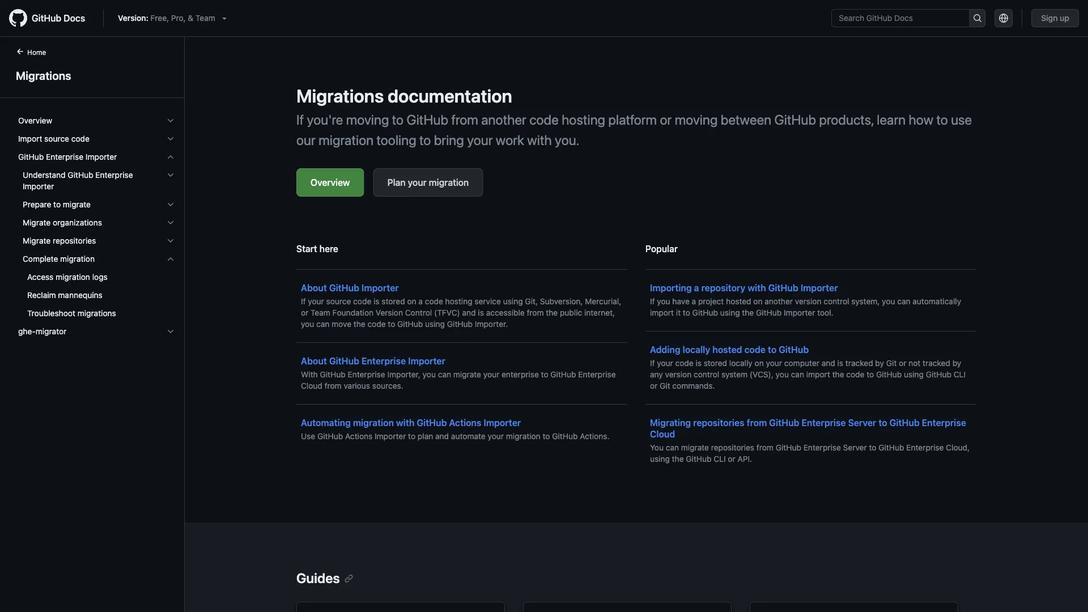 Task type: locate. For each thing, give the bounding box(es) containing it.
0 horizontal spatial migrations
[[16, 69, 71, 82]]

0 horizontal spatial by
[[875, 358, 884, 368]]

with left you. in the top of the page
[[527, 132, 552, 148]]

0 vertical spatial overview
[[18, 116, 52, 125]]

sc 9kayk9 0 image inside complete migration 'dropdown button'
[[166, 254, 175, 264]]

0 vertical spatial hosting
[[562, 112, 605, 128]]

1 horizontal spatial migrations
[[296, 85, 384, 107]]

2 github enterprise importer element from the top
[[9, 166, 184, 322]]

sc 9kayk9 0 image inside the import source code dropdown button
[[166, 134, 175, 143]]

migrating
[[650, 417, 691, 428]]

automate
[[451, 432, 486, 441]]

cloud inside migrating repositories from github enterprise server to github enterprise cloud you can migrate repositories from github enterprise server to github enterprise cloud, using the github cli or api.
[[650, 429, 675, 439]]

0 vertical spatial about
[[301, 283, 327, 293]]

0 horizontal spatial source
[[44, 134, 69, 143]]

your inside the migrations documentation if you're moving to github from another code hosting platform or moving between github products, learn how to use our migration tooling to bring your work with you.
[[467, 132, 493, 148]]

1 horizontal spatial cloud
[[650, 429, 675, 439]]

importer down understand
[[23, 182, 54, 191]]

0 horizontal spatial with
[[396, 417, 414, 428]]

source
[[44, 134, 69, 143], [326, 297, 351, 306]]

about github importer if your source code is stored on a code hosting service using git, subversion, mercurial, or team foundation version control (tfvc) and is accessible from the public internet, you can move the code to github using github importer.
[[301, 283, 621, 329]]

0 horizontal spatial version
[[665, 370, 692, 379]]

overview inside dropdown button
[[18, 116, 52, 125]]

or inside 'about github importer if your source code is stored on a code hosting service using git, subversion, mercurial, or team foundation version control (tfvc) and is accessible from the public internet, you can move the code to github using github importer.'
[[301, 308, 308, 317]]

is
[[374, 297, 379, 306], [478, 308, 484, 317], [696, 358, 702, 368], [837, 358, 843, 368]]

locally right adding
[[683, 344, 710, 355]]

any
[[650, 370, 663, 379]]

0 horizontal spatial git
[[660, 381, 670, 390]]

1 vertical spatial actions
[[345, 432, 372, 441]]

you left the move
[[301, 319, 314, 329]]

None search field
[[831, 9, 986, 27]]

sc 9kayk9 0 image
[[166, 116, 175, 125], [166, 152, 175, 162], [166, 171, 175, 180], [166, 200, 175, 209], [166, 218, 175, 227], [166, 236, 175, 245], [166, 327, 175, 336]]

1 vertical spatial cli
[[714, 454, 726, 464]]

ghe-migrator button
[[14, 322, 180, 341]]

hosted inside adding locally hosted code to github if your code is stored locally on your computer and is tracked by git or not tracked by any version control system (vcs), you can import the code to github using github cli or git commands.
[[712, 344, 742, 355]]

with inside automating migration with github actions importer use github actions importer to plan and automate your migration to github actions.
[[396, 417, 414, 428]]

0 vertical spatial import
[[650, 308, 674, 317]]

0 horizontal spatial moving
[[346, 112, 389, 128]]

migrate
[[63, 200, 91, 209], [453, 370, 481, 379], [681, 443, 709, 452]]

moving
[[346, 112, 389, 128], [675, 112, 718, 128]]

your left 'work'
[[467, 132, 493, 148]]

code inside dropdown button
[[71, 134, 89, 143]]

search image
[[973, 14, 982, 23]]

3 sc 9kayk9 0 image from the top
[[166, 171, 175, 180]]

1 horizontal spatial and
[[462, 308, 476, 317]]

migration up access migration logs
[[60, 254, 95, 264]]

Search GitHub Docs search field
[[832, 10, 969, 27]]

actions down automating
[[345, 432, 372, 441]]

complete
[[23, 254, 58, 264]]

2 moving from the left
[[675, 112, 718, 128]]

0 vertical spatial another
[[481, 112, 526, 128]]

version inside importing a repository with github importer if you have a project hosted on another version control system, you can automatically import it to github using the github importer tool.
[[795, 297, 821, 306]]

you.
[[555, 132, 579, 148]]

migrate inside migrating repositories from github enterprise server to github enterprise cloud you can migrate repositories from github enterprise server to github enterprise cloud, using the github cli or api.
[[681, 443, 709, 452]]

migration inside 'dropdown button'
[[60, 254, 95, 264]]

automatically
[[913, 297, 961, 306]]

or right platform
[[660, 112, 672, 128]]

about up with
[[301, 356, 327, 366]]

or left api.
[[728, 454, 735, 464]]

the
[[546, 308, 558, 317], [742, 308, 754, 317], [354, 319, 365, 329], [832, 370, 844, 379], [672, 454, 684, 464]]

it
[[676, 308, 681, 317]]

logs
[[92, 272, 108, 282]]

access migration logs link
[[14, 268, 180, 286]]

1 vertical spatial team
[[311, 308, 330, 317]]

on inside importing a repository with github importer if you have a project hosted on another version control system, you can automatically import it to github using the github importer tool.
[[753, 297, 763, 306]]

2 vertical spatial with
[[396, 417, 414, 428]]

on inside adding locally hosted code to github if your code is stored locally on your computer and is tracked by git or not tracked by any version control system (vcs), you can import the code to github using github cli or git commands.
[[755, 358, 764, 368]]

stored inside 'about github importer if your source code is stored on a code hosting service using git, subversion, mercurial, or team foundation version control (tfvc) and is accessible from the public internet, you can move the code to github using github importer.'
[[382, 297, 405, 306]]

1 vertical spatial migrate
[[23, 236, 51, 245]]

on right project
[[753, 297, 763, 306]]

your down 'start here'
[[308, 297, 324, 306]]

0 vertical spatial and
[[462, 308, 476, 317]]

learn
[[877, 112, 906, 128]]

1 vertical spatial about
[[301, 356, 327, 366]]

complete migration element
[[9, 250, 184, 322], [9, 268, 184, 322]]

prepare
[[23, 200, 51, 209]]

automating
[[301, 417, 351, 428]]

0 vertical spatial with
[[527, 132, 552, 148]]

1 horizontal spatial import
[[806, 370, 830, 379]]

0 horizontal spatial cli
[[714, 454, 726, 464]]

sc 9kayk9 0 image inside migrate repositories dropdown button
[[166, 236, 175, 245]]

sign
[[1041, 13, 1058, 23]]

on up (vcs),
[[755, 358, 764, 368]]

about down 'start here'
[[301, 283, 327, 293]]

with down sources.
[[396, 417, 414, 428]]

moving up tooling
[[346, 112, 389, 128]]

sc 9kayk9 0 image for overview
[[166, 116, 175, 125]]

team
[[196, 13, 215, 23], [311, 308, 330, 317]]

locally
[[683, 344, 710, 355], [729, 358, 753, 368]]

2 vertical spatial repositories
[[711, 443, 754, 452]]

your inside the plan your migration 'link'
[[408, 177, 427, 188]]

moving left 'between' at right
[[675, 112, 718, 128]]

between
[[721, 112, 771, 128]]

and right plan
[[435, 432, 449, 441]]

our
[[296, 132, 316, 148]]

using inside adding locally hosted code to github if your code is stored locally on your computer and is tracked by git or not tracked by any version control system (vcs), you can import the code to github using github cli or git commands.
[[904, 370, 924, 379]]

a
[[694, 283, 699, 293], [418, 297, 423, 306], [692, 297, 696, 306]]

1 migrate from the top
[[23, 218, 51, 227]]

you inside 'about github importer if your source code is stored on a code hosting service using git, subversion, mercurial, or team foundation version control (tfvc) and is accessible from the public internet, you can move the code to github using github importer.'
[[301, 319, 314, 329]]

&
[[188, 13, 193, 23]]

1 vertical spatial git
[[660, 381, 670, 390]]

migration down bring
[[429, 177, 469, 188]]

your right the plan
[[408, 177, 427, 188]]

1 horizontal spatial moving
[[675, 112, 718, 128]]

2 horizontal spatial with
[[748, 283, 766, 293]]

1 vertical spatial control
[[694, 370, 719, 379]]

1 vertical spatial source
[[326, 297, 351, 306]]

0 horizontal spatial migrate
[[63, 200, 91, 209]]

team right &
[[196, 13, 215, 23]]

1 vertical spatial stored
[[704, 358, 727, 368]]

migration up mannequins
[[56, 272, 90, 282]]

0 horizontal spatial stored
[[382, 297, 405, 306]]

stored up "system"
[[704, 358, 727, 368]]

2 horizontal spatial migrate
[[681, 443, 709, 452]]

sc 9kayk9 0 image inside understand github enterprise importer dropdown button
[[166, 171, 175, 180]]

prepare to migrate button
[[14, 196, 180, 214]]

github inside understand github enterprise importer
[[68, 170, 93, 180]]

migrations for migrations
[[16, 69, 71, 82]]

1 horizontal spatial source
[[326, 297, 351, 306]]

0 horizontal spatial cloud
[[301, 381, 322, 390]]

repositories inside dropdown button
[[53, 236, 96, 245]]

migration inside the migrations documentation if you're moving to github from another code hosting platform or moving between github products, learn how to use our migration tooling to bring your work with you.
[[319, 132, 374, 148]]

control inside adding locally hosted code to github if your code is stored locally on your computer and is tracked by git or not tracked by any version control system (vcs), you can import the code to github using github cli or git commands.
[[694, 370, 719, 379]]

with right 'repository' at right
[[748, 283, 766, 293]]

1 vertical spatial sc 9kayk9 0 image
[[166, 254, 175, 264]]

1 complete migration element from the top
[[9, 250, 184, 322]]

0 vertical spatial hosted
[[726, 297, 751, 306]]

can inside about github enterprise importer with github enterprise importer, you can migrate your enterprise to github enterprise cloud from various sources.
[[438, 370, 451, 379]]

products,
[[819, 112, 874, 128]]

version up commands.
[[665, 370, 692, 379]]

can down computer
[[791, 370, 804, 379]]

migrations down the home link
[[16, 69, 71, 82]]

and right computer
[[822, 358, 835, 368]]

sc 9kayk9 0 image inside overview dropdown button
[[166, 116, 175, 125]]

and down service
[[462, 308, 476, 317]]

0 vertical spatial git
[[886, 358, 897, 368]]

github enterprise importer element containing github enterprise importer
[[9, 148, 184, 322]]

internet,
[[584, 308, 615, 317]]

1 vertical spatial migrate
[[453, 370, 481, 379]]

0 vertical spatial stored
[[382, 297, 405, 306]]

import down computer
[[806, 370, 830, 379]]

1 horizontal spatial control
[[824, 297, 849, 306]]

1 horizontal spatial stored
[[704, 358, 727, 368]]

locally up "system"
[[729, 358, 753, 368]]

1 sc 9kayk9 0 image from the top
[[166, 134, 175, 143]]

1 horizontal spatial with
[[527, 132, 552, 148]]

can right you
[[666, 443, 679, 452]]

import
[[650, 308, 674, 317], [806, 370, 830, 379]]

0 horizontal spatial control
[[694, 370, 719, 379]]

0 vertical spatial migrations
[[16, 69, 71, 82]]

sc 9kayk9 0 image for github enterprise importer
[[166, 152, 175, 162]]

using inside importing a repository with github importer if you have a project hosted on another version control system, you can automatically import it to github using the github importer tool.
[[720, 308, 740, 317]]

about inside 'about github importer if your source code is stored on a code hosting service using git, subversion, mercurial, or team foundation version control (tfvc) and is accessible from the public internet, you can move the code to github using github importer.'
[[301, 283, 327, 293]]

1 vertical spatial and
[[822, 358, 835, 368]]

you right (vcs),
[[776, 370, 789, 379]]

or left foundation
[[301, 308, 308, 317]]

and inside adding locally hosted code to github if your code is stored locally on your computer and is tracked by git or not tracked by any version control system (vcs), you can import the code to github using github cli or git commands.
[[822, 358, 835, 368]]

actions up 'automate'
[[449, 417, 481, 428]]

migrate up organizations
[[63, 200, 91, 209]]

0 horizontal spatial import
[[650, 308, 674, 317]]

your
[[467, 132, 493, 148], [408, 177, 427, 188], [308, 297, 324, 306], [657, 358, 673, 368], [766, 358, 782, 368], [483, 370, 499, 379], [488, 432, 504, 441]]

1 horizontal spatial by
[[952, 358, 961, 368]]

hosted down 'repository' at right
[[726, 297, 751, 306]]

git down any
[[660, 381, 670, 390]]

1 vertical spatial version
[[665, 370, 692, 379]]

cloud down migrating
[[650, 429, 675, 439]]

to inside dropdown button
[[53, 200, 61, 209]]

1 horizontal spatial overview
[[311, 177, 350, 188]]

migration down you're
[[319, 132, 374, 148]]

or down any
[[650, 381, 658, 390]]

cli
[[954, 370, 966, 379], [714, 454, 726, 464]]

version
[[376, 308, 403, 317]]

1 vertical spatial repositories
[[693, 417, 744, 428]]

source inside the import source code dropdown button
[[44, 134, 69, 143]]

1 horizontal spatial git
[[886, 358, 897, 368]]

1 vertical spatial locally
[[729, 358, 753, 368]]

mannequins
[[58, 290, 102, 300]]

1 tracked from the left
[[845, 358, 873, 368]]

github enterprise importer
[[18, 152, 117, 162]]

1 horizontal spatial another
[[765, 297, 793, 306]]

automating migration with github actions importer use github actions importer to plan and automate your migration to github actions.
[[301, 417, 610, 441]]

1 about from the top
[[301, 283, 327, 293]]

by right not
[[952, 358, 961, 368]]

using
[[503, 297, 523, 306], [720, 308, 740, 317], [425, 319, 445, 329], [904, 370, 924, 379], [650, 454, 670, 464]]

migrate down migrating
[[681, 443, 709, 452]]

or left not
[[899, 358, 906, 368]]

your right 'automate'
[[488, 432, 504, 441]]

import inside importing a repository with github importer if you have a project hosted on another version control system, you can automatically import it to github using the github importer tool.
[[650, 308, 674, 317]]

1 vertical spatial cloud
[[650, 429, 675, 439]]

github enterprise importer button
[[14, 148, 180, 166]]

importer up "importer,"
[[408, 356, 445, 366]]

2 vertical spatial and
[[435, 432, 449, 441]]

team left foundation
[[311, 308, 330, 317]]

another
[[481, 112, 526, 128], [765, 297, 793, 306]]

0 vertical spatial migrate
[[23, 218, 51, 227]]

2 vertical spatial migrate
[[681, 443, 709, 452]]

from inside 'about github importer if your source code is stored on a code hosting service using git, subversion, mercurial, or team foundation version control (tfvc) and is accessible from the public internet, you can move the code to github using github importer.'
[[527, 308, 544, 317]]

you inside about github enterprise importer with github enterprise importer, you can migrate your enterprise to github enterprise cloud from various sources.
[[423, 370, 436, 379]]

source up github enterprise importer
[[44, 134, 69, 143]]

0 vertical spatial locally
[[683, 344, 710, 355]]

1 github enterprise importer element from the top
[[9, 148, 184, 322]]

migrate up complete
[[23, 236, 51, 245]]

is up version
[[374, 297, 379, 306]]

migrate inside about github enterprise importer with github enterprise importer, you can migrate your enterprise to github enterprise cloud from various sources.
[[453, 370, 481, 379]]

overview up the import
[[18, 116, 52, 125]]

cloud down with
[[301, 381, 322, 390]]

tracked right not
[[923, 358, 950, 368]]

1 horizontal spatial team
[[311, 308, 330, 317]]

importer up 'automate'
[[484, 417, 521, 428]]

cloud
[[301, 381, 322, 390], [650, 429, 675, 439]]

0 vertical spatial repositories
[[53, 236, 96, 245]]

1 sc 9kayk9 0 image from the top
[[166, 116, 175, 125]]

to
[[392, 112, 404, 128], [936, 112, 948, 128], [419, 132, 431, 148], [53, 200, 61, 209], [683, 308, 690, 317], [388, 319, 395, 329], [768, 344, 777, 355], [541, 370, 548, 379], [867, 370, 874, 379], [879, 417, 887, 428], [408, 432, 415, 441], [543, 432, 550, 441], [869, 443, 876, 452]]

with
[[301, 370, 318, 379]]

0 horizontal spatial tracked
[[845, 358, 873, 368]]

migrations inside the migrations documentation if you're moving to github from another code hosting platform or moving between github products, learn how to use our migration tooling to bring your work with you.
[[296, 85, 384, 107]]

overview link
[[296, 168, 364, 197]]

can inside adding locally hosted code to github if your code is stored locally on your computer and is tracked by git or not tracked by any version control system (vcs), you can import the code to github using github cli or git commands.
[[791, 370, 804, 379]]

or
[[660, 112, 672, 128], [301, 308, 308, 317], [899, 358, 906, 368], [650, 381, 658, 390], [728, 454, 735, 464]]

a up project
[[694, 283, 699, 293]]

0 horizontal spatial actions
[[345, 432, 372, 441]]

reclaim mannequins
[[27, 290, 102, 300]]

your inside about github enterprise importer with github enterprise importer, you can migrate your enterprise to github enterprise cloud from various sources.
[[483, 370, 499, 379]]

sc 9kayk9 0 image inside prepare to migrate dropdown button
[[166, 200, 175, 209]]

sc 9kayk9 0 image
[[166, 134, 175, 143], [166, 254, 175, 264]]

free,
[[151, 13, 169, 23]]

or inside the migrations documentation if you're moving to github from another code hosting platform or moving between github products, learn how to use our migration tooling to bring your work with you.
[[660, 112, 672, 128]]

migrate inside dropdown button
[[63, 200, 91, 209]]

adding
[[650, 344, 680, 355]]

control up 'tool.'
[[824, 297, 849, 306]]

importer
[[86, 152, 117, 162], [23, 182, 54, 191], [362, 283, 399, 293], [801, 283, 838, 293], [784, 308, 815, 317], [408, 356, 445, 366], [484, 417, 521, 428], [375, 432, 406, 441]]

2 sc 9kayk9 0 image from the top
[[166, 254, 175, 264]]

1 vertical spatial with
[[748, 283, 766, 293]]

stored up version
[[382, 297, 405, 306]]

sc 9kayk9 0 image for migrate organizations
[[166, 218, 175, 227]]

migrations
[[77, 309, 116, 318]]

1 vertical spatial another
[[765, 297, 793, 306]]

(tfvc)
[[434, 308, 460, 317]]

about for about github importer
[[301, 283, 327, 293]]

tooling
[[377, 132, 416, 148]]

hosted
[[726, 297, 751, 306], [712, 344, 742, 355]]

5 sc 9kayk9 0 image from the top
[[166, 218, 175, 227]]

guides
[[296, 570, 340, 586]]

if up any
[[650, 358, 655, 368]]

2 about from the top
[[301, 356, 327, 366]]

0 horizontal spatial hosting
[[445, 297, 472, 306]]

if up the our
[[296, 112, 304, 128]]

with inside the migrations documentation if you're moving to github from another code hosting platform or moving between github products, learn how to use our migration tooling to bring your work with you.
[[527, 132, 552, 148]]

by left not
[[875, 358, 884, 368]]

migrate inside migrate repositories dropdown button
[[23, 236, 51, 245]]

6 sc 9kayk9 0 image from the top
[[166, 236, 175, 245]]

import inside adding locally hosted code to github if your code is stored locally on your computer and is tracked by git or not tracked by any version control system (vcs), you can import the code to github using github cli or git commands.
[[806, 370, 830, 379]]

hosting up you. in the top of the page
[[562, 112, 605, 128]]

0 horizontal spatial overview
[[18, 116, 52, 125]]

migrate left enterprise
[[453, 370, 481, 379]]

1 vertical spatial hosted
[[712, 344, 742, 355]]

select language: current language is english image
[[999, 14, 1008, 23]]

1 horizontal spatial hosting
[[562, 112, 605, 128]]

your up (vcs),
[[766, 358, 782, 368]]

if down start
[[301, 297, 306, 306]]

0 vertical spatial cloud
[[301, 381, 322, 390]]

github enterprise importer element
[[9, 148, 184, 322], [9, 166, 184, 322]]

on up control
[[407, 297, 416, 306]]

github docs
[[32, 13, 85, 24]]

2 sc 9kayk9 0 image from the top
[[166, 152, 175, 162]]

another inside the migrations documentation if you're moving to github from another code hosting platform or moving between github products, learn how to use our migration tooling to bring your work with you.
[[481, 112, 526, 128]]

can right "importer,"
[[438, 370, 451, 379]]

using inside migrating repositories from github enterprise server to github enterprise cloud you can migrate repositories from github enterprise server to github enterprise cloud, using the github cli or api.
[[650, 454, 670, 464]]

can left the move
[[316, 319, 329, 329]]

1 horizontal spatial locally
[[729, 358, 753, 368]]

hosting inside the migrations documentation if you're moving to github from another code hosting platform or moving between github products, learn how to use our migration tooling to bring your work with you.
[[562, 112, 605, 128]]

github docs link
[[9, 9, 94, 27]]

0 horizontal spatial and
[[435, 432, 449, 441]]

0 horizontal spatial another
[[481, 112, 526, 128]]

overview down the our
[[311, 177, 350, 188]]

about inside about github enterprise importer with github enterprise importer, you can migrate your enterprise to github enterprise cloud from various sources.
[[301, 356, 327, 366]]

tracked left not
[[845, 358, 873, 368]]

importer left plan
[[375, 432, 406, 441]]

a up control
[[418, 297, 423, 306]]

1 horizontal spatial tracked
[[923, 358, 950, 368]]

sc 9kayk9 0 image inside ghe-migrator "dropdown button"
[[166, 327, 175, 336]]

your left enterprise
[[483, 370, 499, 379]]

0 vertical spatial migrate
[[63, 200, 91, 209]]

2 horizontal spatial and
[[822, 358, 835, 368]]

understand github enterprise importer
[[23, 170, 133, 191]]

source up foundation
[[326, 297, 351, 306]]

start
[[296, 243, 317, 254]]

tracked
[[845, 358, 873, 368], [923, 358, 950, 368]]

1 horizontal spatial version
[[795, 297, 821, 306]]

access
[[27, 272, 53, 282]]

github enterprise importer element containing understand github enterprise importer
[[9, 166, 184, 322]]

sc 9kayk9 0 image for ghe-migrator
[[166, 327, 175, 336]]

0 vertical spatial version
[[795, 297, 821, 306]]

code inside the migrations documentation if you're moving to github from another code hosting platform or moving between github products, learn how to use our migration tooling to bring your work with you.
[[529, 112, 559, 128]]

import left it
[[650, 308, 674, 317]]

can left automatically
[[897, 297, 910, 306]]

1 vertical spatial import
[[806, 370, 830, 379]]

cloud,
[[946, 443, 970, 452]]

1 horizontal spatial actions
[[449, 417, 481, 428]]

pro,
[[171, 13, 186, 23]]

sc 9kayk9 0 image for understand github enterprise importer
[[166, 171, 175, 180]]

migrate repositories
[[23, 236, 96, 245]]

1 horizontal spatial migrate
[[453, 370, 481, 379]]

git left not
[[886, 358, 897, 368]]

if
[[296, 112, 304, 128], [301, 297, 306, 306], [650, 297, 655, 306], [650, 358, 655, 368]]

1 by from the left
[[875, 358, 884, 368]]

version up 'tool.'
[[795, 297, 821, 306]]

server
[[848, 417, 876, 428], [843, 443, 867, 452]]

sc 9kayk9 0 image inside github enterprise importer dropdown button
[[166, 152, 175, 162]]

migrations link
[[14, 67, 171, 84]]

version inside adding locally hosted code to github if your code is stored locally on your computer and is tracked by git or not tracked by any version control system (vcs), you can import the code to github using github cli or git commands.
[[665, 370, 692, 379]]

you right "importer,"
[[423, 370, 436, 379]]

sc 9kayk9 0 image inside migrate organizations dropdown button
[[166, 218, 175, 227]]

importer up version
[[362, 283, 399, 293]]

4 sc 9kayk9 0 image from the top
[[166, 200, 175, 209]]

1 vertical spatial migrations
[[296, 85, 384, 107]]

importer.
[[475, 319, 508, 329]]

1 vertical spatial hosting
[[445, 297, 472, 306]]

code
[[529, 112, 559, 128], [71, 134, 89, 143], [353, 297, 371, 306], [425, 297, 443, 306], [368, 319, 386, 329], [744, 344, 766, 355], [675, 358, 693, 368], [846, 370, 865, 379]]

2 complete migration element from the top
[[9, 268, 184, 322]]

control up commands.
[[694, 370, 719, 379]]

complete migration element containing access migration logs
[[9, 268, 184, 322]]

0 vertical spatial source
[[44, 134, 69, 143]]

0 vertical spatial cli
[[954, 370, 966, 379]]

migrations up you're
[[296, 85, 384, 107]]

1 horizontal spatial cli
[[954, 370, 966, 379]]

using down you
[[650, 454, 670, 464]]

project
[[698, 297, 724, 306]]

you right system,
[[882, 297, 895, 306]]

migrate inside migrate organizations dropdown button
[[23, 218, 51, 227]]

0 vertical spatial control
[[824, 297, 849, 306]]

2 migrate from the top
[[23, 236, 51, 245]]

0 vertical spatial team
[[196, 13, 215, 23]]

troubleshoot
[[27, 309, 75, 318]]

importer left 'tool.'
[[784, 308, 815, 317]]

migration right 'automate'
[[506, 432, 540, 441]]

home
[[27, 48, 46, 56]]

hosting up (tfvc)
[[445, 297, 472, 306]]

triangle down image
[[220, 14, 229, 23]]

migrate organizations button
[[14, 214, 180, 232]]

0 vertical spatial sc 9kayk9 0 image
[[166, 134, 175, 143]]

7 sc 9kayk9 0 image from the top
[[166, 327, 175, 336]]

hosted up "system"
[[712, 344, 742, 355]]

importer inside 'about github importer if your source code is stored on a code hosting service using git, subversion, mercurial, or team foundation version control (tfvc) and is accessible from the public internet, you can move the code to github using github importer.'
[[362, 283, 399, 293]]

sc 9kayk9 0 image for migrate repositories
[[166, 236, 175, 245]]

or inside migrating repositories from github enterprise server to github enterprise cloud you can migrate repositories from github enterprise server to github enterprise cloud, using the github cli or api.
[[728, 454, 735, 464]]

if down importing
[[650, 297, 655, 306]]

enterprise
[[46, 152, 83, 162], [95, 170, 133, 180], [362, 356, 406, 366], [348, 370, 385, 379], [578, 370, 616, 379], [802, 417, 846, 428], [922, 417, 966, 428], [803, 443, 841, 452], [906, 443, 944, 452]]

using down project
[[720, 308, 740, 317]]



Task type: describe. For each thing, give the bounding box(es) containing it.
various
[[344, 381, 370, 390]]

migrations element
[[0, 46, 185, 611]]

github inside github docs "link"
[[32, 13, 61, 24]]

to inside about github enterprise importer with github enterprise importer, you can migrate your enterprise to github enterprise cloud from various sources.
[[541, 370, 548, 379]]

migration down sources.
[[353, 417, 394, 428]]

migration inside 'link'
[[429, 177, 469, 188]]

organizations
[[53, 218, 102, 227]]

1 moving from the left
[[346, 112, 389, 128]]

public
[[560, 308, 582, 317]]

on for adding locally hosted code to github
[[755, 358, 764, 368]]

prepare to migrate
[[23, 200, 91, 209]]

sign up
[[1041, 13, 1069, 23]]

use
[[951, 112, 972, 128]]

a inside 'about github importer if your source code is stored on a code hosting service using git, subversion, mercurial, or team foundation version control (tfvc) and is accessible from the public internet, you can move the code to github using github importer.'
[[418, 297, 423, 306]]

team inside 'about github importer if your source code is stored on a code hosting service using git, subversion, mercurial, or team foundation version control (tfvc) and is accessible from the public internet, you can move the code to github using github importer.'
[[311, 308, 330, 317]]

your down adding
[[657, 358, 673, 368]]

and inside 'about github importer if your source code is stored on a code hosting service using git, subversion, mercurial, or team foundation version control (tfvc) and is accessible from the public internet, you can move the code to github using github importer.'
[[462, 308, 476, 317]]

can inside importing a repository with github importer if you have a project hosted on another version control system, you can automatically import it to github using the github importer tool.
[[897, 297, 910, 306]]

documentation
[[388, 85, 512, 107]]

migrating repositories from github enterprise server to github enterprise cloud you can migrate repositories from github enterprise server to github enterprise cloud, using the github cli or api.
[[650, 417, 970, 464]]

the inside adding locally hosted code to github if your code is stored locally on your computer and is tracked by git or not tracked by any version control system (vcs), you can import the code to github using github cli or git commands.
[[832, 370, 844, 379]]

hosting inside 'about github importer if your source code is stored on a code hosting service using git, subversion, mercurial, or team foundation version control (tfvc) and is accessible from the public internet, you can move the code to github using github importer.'
[[445, 297, 472, 306]]

here
[[319, 243, 338, 254]]

repositories for migrating
[[693, 417, 744, 428]]

your inside 'about github importer if your source code is stored on a code hosting service using git, subversion, mercurial, or team foundation version control (tfvc) and is accessible from the public internet, you can move the code to github using github importer.'
[[308, 297, 324, 306]]

reclaim mannequins link
[[14, 286, 180, 304]]

from inside the migrations documentation if you're moving to github from another code hosting platform or moving between github products, learn how to use our migration tooling to bring your work with you.
[[451, 112, 478, 128]]

(vcs),
[[750, 370, 773, 379]]

and inside automating migration with github actions importer use github actions importer to plan and automate your migration to github actions.
[[435, 432, 449, 441]]

enterprise inside understand github enterprise importer
[[95, 170, 133, 180]]

complete migration
[[23, 254, 95, 264]]

reclaim
[[27, 290, 56, 300]]

on for importing a repository with github importer
[[753, 297, 763, 306]]

importer up 'tool.'
[[801, 283, 838, 293]]

ghe-migrator
[[18, 327, 67, 336]]

plan your migration
[[387, 177, 469, 188]]

cli inside adding locally hosted code to github if your code is stored locally on your computer and is tracked by git or not tracked by any version control system (vcs), you can import the code to github using github cli or git commands.
[[954, 370, 966, 379]]

1 vertical spatial overview
[[311, 177, 350, 188]]

migrations documentation if you're moving to github from another code hosting platform or moving between github products, learn how to use our migration tooling to bring your work with you.
[[296, 85, 972, 148]]

guides link
[[296, 570, 353, 586]]

tool.
[[817, 308, 833, 317]]

if inside 'about github importer if your source code is stored on a code hosting service using git, subversion, mercurial, or team foundation version control (tfvc) and is accessible from the public internet, you can move the code to github using github importer.'
[[301, 297, 306, 306]]

1 vertical spatial server
[[843, 443, 867, 452]]

cloud inside about github enterprise importer with github enterprise importer, you can migrate your enterprise to github enterprise cloud from various sources.
[[301, 381, 322, 390]]

actions.
[[580, 432, 610, 441]]

importing a repository with github importer if you have a project hosted on another version control system, you can automatically import it to github using the github importer tool.
[[650, 283, 961, 317]]

importer inside understand github enterprise importer
[[23, 182, 54, 191]]

to inside importing a repository with github importer if you have a project hosted on another version control system, you can automatically import it to github using the github importer tool.
[[683, 308, 690, 317]]

git,
[[525, 297, 538, 306]]

version:
[[118, 13, 148, 23]]

computer
[[784, 358, 819, 368]]

overview button
[[14, 112, 180, 130]]

import
[[18, 134, 42, 143]]

with inside importing a repository with github importer if you have a project hosted on another version control system, you can automatically import it to github using the github importer tool.
[[748, 283, 766, 293]]

if inside adding locally hosted code to github if your code is stored locally on your computer and is tracked by git or not tracked by any version control system (vcs), you can import the code to github using github cli or git commands.
[[650, 358, 655, 368]]

enterprise
[[502, 370, 539, 379]]

sc 9kayk9 0 image for import source code
[[166, 134, 175, 143]]

complete migration button
[[14, 250, 180, 268]]

start here
[[296, 243, 338, 254]]

access migration logs
[[27, 272, 108, 282]]

you
[[650, 443, 664, 452]]

about github enterprise importer with github enterprise importer, you can migrate your enterprise to github enterprise cloud from various sources.
[[301, 356, 616, 390]]

popular
[[645, 243, 678, 254]]

0 vertical spatial actions
[[449, 417, 481, 428]]

if inside the migrations documentation if you're moving to github from another code hosting platform or moving between github products, learn how to use our migration tooling to bring your work with you.
[[296, 112, 304, 128]]

foundation
[[332, 308, 374, 317]]

migrator
[[36, 327, 67, 336]]

you down importing
[[657, 297, 670, 306]]

mercurial,
[[585, 297, 621, 306]]

github inside github enterprise importer dropdown button
[[18, 152, 44, 162]]

you inside adding locally hosted code to github if your code is stored locally on your computer and is tracked by git or not tracked by any version control system (vcs), you can import the code to github using github cli or git commands.
[[776, 370, 789, 379]]

api.
[[738, 454, 752, 464]]

migrations for migrations documentation if you're moving to github from another code hosting platform or moving between github products, learn how to use our migration tooling to bring your work with you.
[[296, 85, 384, 107]]

0 vertical spatial server
[[848, 417, 876, 428]]

work
[[496, 132, 524, 148]]

migrate repositories button
[[14, 232, 180, 250]]

up
[[1060, 13, 1069, 23]]

importing
[[650, 283, 692, 293]]

using down (tfvc)
[[425, 319, 445, 329]]

import source code button
[[14, 130, 180, 148]]

importer inside about github enterprise importer with github enterprise importer, you can migrate your enterprise to github enterprise cloud from various sources.
[[408, 356, 445, 366]]

repositories for migrate
[[53, 236, 96, 245]]

sign up link
[[1032, 9, 1079, 27]]

on inside 'about github importer if your source code is stored on a code hosting service using git, subversion, mercurial, or team foundation version control (tfvc) and is accessible from the public internet, you can move the code to github using github importer.'
[[407, 297, 416, 306]]

how
[[909, 112, 933, 128]]

version: free, pro, & team
[[118, 13, 215, 23]]

another inside importing a repository with github importer if you have a project hosted on another version control system, you can automatically import it to github using the github importer tool.
[[765, 297, 793, 306]]

a right have
[[692, 297, 696, 306]]

2 by from the left
[[952, 358, 961, 368]]

commands.
[[672, 381, 715, 390]]

source inside 'about github importer if your source code is stored on a code hosting service using git, subversion, mercurial, or team foundation version control (tfvc) and is accessible from the public internet, you can move the code to github using github importer.'
[[326, 297, 351, 306]]

adding locally hosted code to github if your code is stored locally on your computer and is tracked by git or not tracked by any version control system (vcs), you can import the code to github using github cli or git commands.
[[650, 344, 966, 390]]

to inside 'about github importer if your source code is stored on a code hosting service using git, subversion, mercurial, or team foundation version control (tfvc) and is accessible from the public internet, you can move the code to github using github importer.'
[[388, 319, 395, 329]]

if inside importing a repository with github importer if you have a project hosted on another version control system, you can automatically import it to github using the github importer tool.
[[650, 297, 655, 306]]

0 horizontal spatial locally
[[683, 344, 710, 355]]

cli inside migrating repositories from github enterprise server to github enterprise cloud you can migrate repositories from github enterprise server to github enterprise cloud, using the github cli or api.
[[714, 454, 726, 464]]

from inside about github enterprise importer with github enterprise importer, you can migrate your enterprise to github enterprise cloud from various sources.
[[325, 381, 342, 390]]

using up accessible
[[503, 297, 523, 306]]

migrate for migrate repositories
[[23, 236, 51, 245]]

your inside automating migration with github actions importer use github actions importer to plan and automate your migration to github actions.
[[488, 432, 504, 441]]

2 tracked from the left
[[923, 358, 950, 368]]

migrate organizations
[[23, 218, 102, 227]]

system,
[[851, 297, 880, 306]]

0 horizontal spatial team
[[196, 13, 215, 23]]

plan
[[387, 177, 406, 188]]

the inside migrating repositories from github enterprise server to github enterprise cloud you can migrate repositories from github enterprise server to github enterprise cloud, using the github cli or api.
[[672, 454, 684, 464]]

complete migration element containing complete migration
[[9, 250, 184, 322]]

can inside migrating repositories from github enterprise server to github enterprise cloud you can migrate repositories from github enterprise server to github enterprise cloud, using the github cli or api.
[[666, 443, 679, 452]]

control inside importing a repository with github importer if you have a project hosted on another version control system, you can automatically import it to github using the github importer tool.
[[824, 297, 849, 306]]

about for about github enterprise importer
[[301, 356, 327, 366]]

importer down the import source code dropdown button
[[86, 152, 117, 162]]

service
[[475, 297, 501, 306]]

have
[[672, 297, 690, 306]]

is right computer
[[837, 358, 843, 368]]

use
[[301, 432, 315, 441]]

bring
[[434, 132, 464, 148]]

sc 9kayk9 0 image for complete migration
[[166, 254, 175, 264]]

is up commands.
[[696, 358, 702, 368]]

hosted inside importing a repository with github importer if you have a project hosted on another version control system, you can automatically import it to github using the github importer tool.
[[726, 297, 751, 306]]

migrate for migrate organizations
[[23, 218, 51, 227]]

the inside importing a repository with github importer if you have a project hosted on another version control system, you can automatically import it to github using the github importer tool.
[[742, 308, 754, 317]]

troubleshoot migrations
[[27, 309, 116, 318]]

you're
[[307, 112, 343, 128]]

can inside 'about github importer if your source code is stored on a code hosting service using git, subversion, mercurial, or team foundation version control (tfvc) and is accessible from the public internet, you can move the code to github using github importer.'
[[316, 319, 329, 329]]

subversion,
[[540, 297, 583, 306]]

system
[[721, 370, 748, 379]]

move
[[332, 319, 351, 329]]

ghe-
[[18, 327, 36, 336]]

is down service
[[478, 308, 484, 317]]

troubleshoot migrations link
[[14, 304, 180, 322]]

control
[[405, 308, 432, 317]]

stored inside adding locally hosted code to github if your code is stored locally on your computer and is tracked by git or not tracked by any version control system (vcs), you can import the code to github using github cli or git commands.
[[704, 358, 727, 368]]

accessible
[[486, 308, 525, 317]]

sc 9kayk9 0 image for prepare to migrate
[[166, 200, 175, 209]]



Task type: vqa. For each thing, say whether or not it's contained in the screenshot.
the left Company
no



